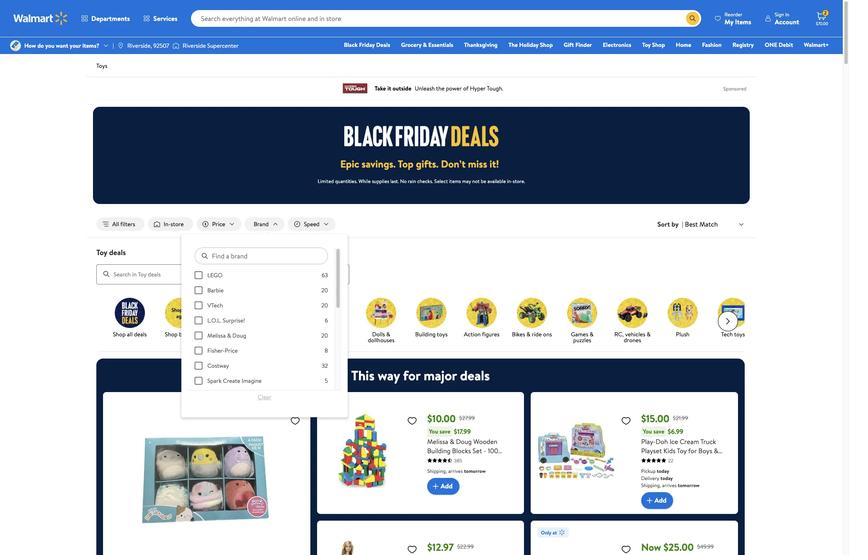 Task type: describe. For each thing, give the bounding box(es) containing it.
bikes
[[513, 330, 526, 339]]

sort by |
[[658, 220, 684, 229]]

savings.
[[362, 157, 396, 171]]

price inside dropdown button
[[212, 220, 225, 229]]

pickup
[[642, 468, 656, 475]]

miss
[[469, 157, 488, 171]]

only
[[541, 529, 552, 537]]

action figures
[[464, 330, 500, 339]]

ages
[[657, 456, 671, 465]]

not
[[473, 178, 480, 185]]

major
[[424, 366, 457, 385]]

toys
[[96, 62, 108, 70]]

age
[[187, 330, 196, 339]]

& inside you save $17.99 melissa & doug wooden building blocks set - 100 blocks in 4 colors and 9 shapes - fsc-certified materials
[[450, 437, 455, 446]]

dolls & dollhouses
[[368, 330, 395, 345]]

filters
[[120, 220, 135, 229]]

ons
[[544, 330, 553, 339]]

in-
[[508, 178, 513, 185]]

walmart+
[[805, 41, 830, 49]]

registry link
[[729, 40, 758, 49]]

brand button
[[245, 218, 285, 231]]

lego
[[208, 271, 223, 280]]

reorder
[[725, 11, 743, 18]]

search icon image
[[690, 15, 697, 22]]

fsc-
[[454, 465, 468, 474]]

spark
[[208, 377, 222, 385]]

match
[[700, 220, 719, 229]]

available
[[488, 178, 506, 185]]

toy inside you save $6.99 play-doh ice cream truck playset kids toy for boys & girls ages 3+, includes 20 tools and 5 colors
[[678, 446, 687, 456]]

grocery
[[402, 41, 422, 49]]

doh
[[656, 437, 669, 446]]

limited
[[318, 178, 334, 185]]

1 horizontal spatial -
[[484, 446, 487, 456]]

deals right major at the bottom
[[461, 366, 490, 385]]

how do you want your items?
[[24, 41, 99, 50]]

& inside rc, vehicles & drones
[[647, 330, 651, 339]]

items?
[[82, 41, 99, 50]]

the holiday shop
[[509, 41, 553, 49]]

store.
[[513, 178, 526, 185]]

building inside you save $17.99 melissa & doug wooden building blocks set - 100 blocks in 4 colors and 9 shapes - fsc-certified materials
[[428, 446, 451, 456]]

price button
[[196, 218, 241, 231]]

wooden
[[474, 437, 498, 446]]

speed button
[[288, 218, 336, 231]]

ride-on toys image
[[517, 298, 548, 328]]

save for $15.00
[[654, 428, 665, 436]]

it!
[[490, 157, 500, 171]]

action figures image
[[467, 298, 497, 328]]

toy for toy deals
[[96, 247, 107, 258]]

top toy brand deals
[[213, 330, 248, 345]]

plush
[[677, 330, 690, 339]]

be
[[481, 178, 487, 185]]

8
[[325, 347, 328, 355]]

fashion link
[[699, 40, 726, 49]]

deals right all
[[134, 330, 147, 339]]

delivery
[[642, 475, 660, 482]]

walmart black friday deals for days image
[[345, 126, 499, 147]]

cream
[[680, 437, 700, 446]]

shop all deals
[[113, 330, 147, 339]]

tech toys
[[722, 330, 746, 339]]

all filters button
[[96, 218, 145, 231]]

shipping, arrives tomorrow
[[428, 468, 486, 475]]

you for $15.00
[[644, 428, 653, 436]]

dolls
[[373, 330, 385, 339]]

preschool & pretend play
[[315, 330, 347, 345]]

add to cart image for $10.00
[[431, 482, 441, 492]]

next slide for chipmodulewithimages list image
[[719, 311, 739, 332]]

add button for $15.00
[[642, 493, 674, 509]]

& for ride
[[527, 330, 531, 339]]

save for $10.00
[[440, 428, 451, 436]]

by for shop
[[179, 330, 185, 339]]

Toy deals search field
[[86, 247, 757, 285]]

building inside building toys link
[[416, 330, 436, 339]]

by for sort
[[672, 220, 679, 229]]

1 horizontal spatial blocks
[[453, 446, 471, 456]]

certified
[[468, 465, 494, 474]]

melissa inside you save $17.99 melissa & doug wooden building blocks set - 100 blocks in 4 colors and 9 shapes - fsc-certified materials
[[428, 437, 449, 446]]

top toy brand deals link
[[209, 298, 252, 345]]

shop by age link
[[159, 298, 202, 339]]

today right delivery
[[661, 475, 674, 482]]

brand
[[254, 220, 269, 229]]

while
[[359, 178, 371, 185]]

add for $15.00
[[655, 496, 667, 505]]

now $25.00 $49.99
[[642, 540, 715, 555]]

 image for how do you want your items?
[[10, 40, 21, 51]]

melissa inside group
[[208, 332, 226, 340]]

reorder my items
[[725, 11, 752, 26]]

Search in Toy deals search field
[[96, 264, 350, 285]]

rc, vehicles & drones
[[615, 330, 651, 345]]

supplies
[[372, 178, 390, 185]]

shop left home link
[[653, 41, 666, 49]]

20 for barbie
[[322, 286, 328, 295]]

do
[[37, 41, 44, 50]]

items
[[450, 178, 461, 185]]

100
[[488, 446, 499, 456]]

arrives inside the $10.00 'group'
[[449, 468, 463, 475]]

now
[[642, 540, 662, 555]]

pickup today delivery today shipping, arrives tomorrow
[[642, 468, 700, 489]]

in-
[[164, 220, 171, 229]]

services button
[[137, 8, 184, 29]]

checks.
[[418, 178, 434, 185]]

$25.00
[[664, 540, 694, 555]]

6
[[325, 317, 328, 325]]

dolls and dollhouses image
[[366, 298, 397, 328]]

preschool
[[316, 330, 341, 339]]

toy
[[224, 330, 232, 339]]

fashion
[[703, 41, 722, 49]]

20 for melissa & doug
[[322, 332, 328, 340]]

price inside group
[[225, 347, 238, 355]]

& for dollhouses
[[387, 330, 391, 339]]

rc,
[[615, 330, 624, 339]]

sort
[[658, 220, 671, 229]]

$70.00
[[817, 21, 829, 26]]

for inside you save $6.99 play-doh ice cream truck playset kids toy for boys & girls ages 3+, includes 20 tools and 5 colors
[[689, 446, 698, 456]]

playset
[[642, 446, 663, 456]]

walmart image
[[13, 12, 68, 25]]

want
[[56, 41, 68, 50]]

departments
[[91, 14, 130, 23]]

20 inside you save $6.99 play-doh ice cream truck playset kids toy for boys & girls ages 3+, includes 20 tools and 5 colors
[[709, 456, 717, 465]]

store
[[171, 220, 184, 229]]

best
[[686, 220, 699, 229]]

kids
[[664, 446, 676, 456]]

one debit link
[[762, 40, 798, 49]]

tech toys image
[[719, 298, 749, 328]]

l.o.l. surprise!
[[208, 317, 245, 325]]

riverside supercenter
[[183, 41, 239, 50]]

5 inside you save $6.99 play-doh ice cream truck playset kids toy for boys & girls ages 3+, includes 20 tools and 5 colors
[[670, 465, 674, 474]]

electronics link
[[600, 40, 636, 49]]

add button for $10.00
[[428, 478, 460, 495]]

plush toys image
[[668, 298, 699, 328]]

pretend
[[315, 336, 336, 345]]

building toys image
[[417, 298, 447, 328]]



Task type: locate. For each thing, give the bounding box(es) containing it.
home link
[[673, 40, 696, 49]]

1 vertical spatial top
[[213, 330, 222, 339]]

melissa up fisher-
[[208, 332, 226, 340]]

5 down 22
[[670, 465, 674, 474]]

20 up 8
[[322, 332, 328, 340]]

all
[[112, 220, 119, 229]]

& for pretend
[[343, 330, 346, 339]]

registry
[[733, 41, 755, 49]]

0 horizontal spatial toy
[[96, 247, 107, 258]]

& inside dolls & dollhouses
[[387, 330, 391, 339]]

sign in to add to favorites list, barbie stroll & play pups playset with blonde doll, transforming stroller, 2 pets & accessories image
[[408, 545, 418, 555]]

- right set
[[484, 446, 487, 456]]

arrives down 385
[[449, 468, 463, 475]]

limited quantities. while supplies last. no rain checks. select items may not be available in-store.
[[318, 178, 526, 185]]

way
[[378, 366, 400, 385]]

games & puzzles
[[572, 330, 594, 345]]

today
[[658, 468, 670, 475], [661, 475, 674, 482]]

2 vertical spatial toy
[[678, 446, 687, 456]]

0 vertical spatial |
[[113, 41, 114, 50]]

deals
[[377, 41, 391, 49]]

0 horizontal spatial and
[[481, 456, 492, 465]]

| left best
[[683, 220, 684, 229]]

&
[[423, 41, 427, 49], [343, 330, 346, 339], [387, 330, 391, 339], [527, 330, 531, 339], [590, 330, 594, 339], [647, 330, 651, 339], [227, 332, 231, 340], [450, 437, 455, 446], [715, 446, 719, 456]]

& right grocery
[[423, 41, 427, 49]]

1 horizontal spatial for
[[689, 446, 698, 456]]

$17.99
[[454, 427, 471, 437]]

2 toys from the left
[[735, 330, 746, 339]]

add down 'pickup today delivery today shipping, arrives tomorrow'
[[655, 496, 667, 505]]

this
[[352, 366, 375, 385]]

you save $6.99 play-doh ice cream truck playset kids toy for boys & girls ages 3+, includes 20 tools and 5 colors
[[642, 427, 719, 474]]

& right the boys
[[715, 446, 719, 456]]

9
[[493, 456, 497, 465]]

sign in to add to favorites list, squishmallows little plush value box - 5-5in squishmallows 1-5in fuzz a mallow walmart multicolor image
[[290, 416, 301, 426]]

0 horizontal spatial save
[[440, 428, 451, 436]]

& right 'dolls'
[[387, 330, 391, 339]]

essentials
[[429, 41, 454, 49]]

$12.97 group
[[324, 528, 518, 556]]

supercenter
[[207, 41, 239, 50]]

this way for major deals
[[352, 366, 490, 385]]

1 horizontal spatial top
[[398, 157, 414, 171]]

0 vertical spatial building
[[416, 330, 436, 339]]

games & puzzles link
[[561, 298, 605, 345]]

1 horizontal spatial add button
[[642, 493, 674, 509]]

games and puzzles image
[[568, 298, 598, 328]]

play
[[337, 336, 347, 345]]

girls
[[642, 456, 655, 465]]

deals inside "search box"
[[109, 247, 126, 258]]

blocks left the in
[[428, 456, 447, 465]]

0 horizontal spatial add
[[441, 482, 453, 491]]

- left fsc-
[[450, 465, 452, 474]]

$15.00 $21.99
[[642, 412, 689, 426]]

1 horizontal spatial doug
[[456, 437, 472, 446]]

account
[[776, 17, 800, 26]]

0 vertical spatial toy
[[643, 41, 651, 49]]

 image for riverside, 92507
[[117, 42, 124, 49]]

0 vertical spatial doug
[[233, 332, 247, 340]]

toy right electronics
[[643, 41, 651, 49]]

holiday
[[520, 41, 539, 49]]

sign in to add to favorites list, melissa & doug wooden building blocks set - 100 blocks in 4 colors and 9 shapes - fsc-certified materials image
[[408, 416, 418, 426]]

sign
[[776, 11, 785, 18]]

| right items?
[[113, 41, 114, 50]]

 image left riverside,
[[117, 42, 124, 49]]

1 vertical spatial shipping,
[[642, 482, 662, 489]]

puzzles
[[574, 336, 592, 345]]

deals up search image
[[109, 247, 126, 258]]

add button
[[428, 478, 460, 495], [642, 493, 674, 509]]

& for essentials
[[423, 41, 427, 49]]

toy up search image
[[96, 247, 107, 258]]

search image
[[103, 271, 110, 278]]

save inside you save $6.99 play-doh ice cream truck playset kids toy for boys & girls ages 3+, includes 20 tools and 5 colors
[[654, 428, 665, 436]]

add button down shapes
[[428, 478, 460, 495]]

by
[[672, 220, 679, 229], [179, 330, 185, 339]]

& inside games & puzzles
[[590, 330, 594, 339]]

and right tools
[[658, 465, 669, 474]]

1 you from the left
[[429, 428, 439, 436]]

0 horizontal spatial arrives
[[449, 468, 463, 475]]

shipping, inside 'pickup today delivery today shipping, arrives tomorrow'
[[642, 482, 662, 489]]

& right preschool at the bottom of the page
[[343, 330, 346, 339]]

add to cart image down shapes
[[431, 482, 441, 492]]

1 vertical spatial for
[[689, 446, 698, 456]]

price right 'store'
[[212, 220, 225, 229]]

deals up fisher-price
[[224, 336, 237, 345]]

surprise!
[[223, 317, 245, 325]]

by left age
[[179, 330, 185, 339]]

$49.99
[[698, 543, 715, 551]]

save down $10.00
[[440, 428, 451, 436]]

add button inside the $10.00 'group'
[[428, 478, 460, 495]]

0 horizontal spatial colors
[[461, 456, 480, 465]]

0 vertical spatial add
[[441, 482, 453, 491]]

1 vertical spatial 5
[[670, 465, 674, 474]]

gifts.
[[416, 157, 439, 171]]

add inside the $10.00 'group'
[[441, 482, 453, 491]]

spark create imagine
[[208, 377, 262, 385]]

add button down delivery
[[642, 493, 674, 509]]

toys down building toys image
[[437, 330, 448, 339]]

$22.99
[[458, 543, 474, 551]]

plush link
[[662, 298, 705, 339]]

0 vertical spatial melissa
[[208, 332, 226, 340]]

1 horizontal spatial toy
[[643, 41, 651, 49]]

now $25.00 group
[[538, 528, 732, 556]]

you save $17.99 melissa & doug wooden building blocks set - 100 blocks in 4 colors and 9 shapes - fsc-certified materials
[[428, 427, 499, 483]]

0 vertical spatial price
[[212, 220, 225, 229]]

 image left 'how'
[[10, 40, 21, 51]]

$15.00
[[642, 412, 670, 426]]

colors inside you save $6.99 play-doh ice cream truck playset kids toy for boys & girls ages 3+, includes 20 tools and 5 colors
[[676, 465, 695, 474]]

Walmart Site-Wide search field
[[191, 10, 702, 27]]

0 vertical spatial arrives
[[449, 468, 463, 475]]

tomorrow inside the $10.00 'group'
[[464, 468, 486, 475]]

toy deals
[[96, 247, 126, 258]]

truck
[[701, 437, 717, 446]]

colors inside you save $17.99 melissa & doug wooden building blocks set - 100 blocks in 4 colors and 9 shapes - fsc-certified materials
[[461, 456, 480, 465]]

building down building toys image
[[416, 330, 436, 339]]

& for doug
[[227, 332, 231, 340]]

add to cart image down delivery
[[645, 496, 655, 506]]

group containing lego
[[195, 271, 328, 556]]

0 vertical spatial for
[[403, 366, 421, 385]]

you up play-
[[644, 428, 653, 436]]

your
[[70, 41, 81, 50]]

tech toys link
[[712, 298, 756, 339]]

1 vertical spatial -
[[450, 465, 452, 474]]

shop right the holiday
[[541, 41, 553, 49]]

2 you from the left
[[644, 428, 653, 436]]

1 vertical spatial add to cart image
[[645, 496, 655, 506]]

1 horizontal spatial toys
[[735, 330, 746, 339]]

shop all deals image
[[115, 298, 145, 328]]

in-store button
[[148, 218, 193, 231]]

sign in to add to favorites list, play-doh ice cream truck playset kids toy for boys & girls ages 3+, includes 20 tools and 5 colors image
[[622, 416, 632, 426]]

2
[[825, 9, 828, 16]]

0 horizontal spatial melissa
[[208, 332, 226, 340]]

$10.00 group
[[324, 399, 518, 508]]

sort and filter section element
[[86, 211, 757, 238]]

fisher-price
[[208, 347, 238, 355]]

shop left all
[[113, 330, 126, 339]]

add to cart image
[[431, 482, 441, 492], [645, 496, 655, 506]]

toy right kids
[[678, 446, 687, 456]]

includes
[[684, 456, 707, 465]]

shop left age
[[165, 330, 178, 339]]

0 vertical spatial add to cart image
[[431, 482, 441, 492]]

add down shipping, arrives tomorrow
[[441, 482, 453, 491]]

$10.00 $27.99
[[428, 412, 475, 426]]

the
[[509, 41, 518, 49]]

toys for tech toys
[[735, 330, 746, 339]]

toy inside "search box"
[[96, 247, 107, 258]]

tomorrow
[[464, 468, 486, 475], [679, 482, 700, 489]]

black
[[344, 41, 358, 49]]

0 horizontal spatial add button
[[428, 478, 460, 495]]

materials
[[428, 474, 454, 483]]

building
[[416, 330, 436, 339], [428, 446, 451, 456]]

the holiday shop link
[[505, 40, 557, 49]]

radio-controlled, vehicles and drones image
[[618, 298, 648, 328]]

drones
[[625, 336, 642, 345]]

0 horizontal spatial top
[[213, 330, 222, 339]]

1 vertical spatial price
[[225, 347, 238, 355]]

deals
[[109, 247, 126, 258], [134, 330, 147, 339], [224, 336, 237, 345], [461, 366, 490, 385]]

toys right 'tech' at the bottom
[[735, 330, 746, 339]]

Find a brand search field
[[195, 248, 328, 265]]

thanksgiving link
[[461, 40, 502, 49]]

Search search field
[[191, 10, 702, 27]]

0 vertical spatial 5
[[325, 377, 328, 385]]

1 horizontal spatial you
[[644, 428, 653, 436]]

you inside you save $17.99 melissa & doug wooden building blocks set - 100 blocks in 4 colors and 9 shapes - fsc-certified materials
[[429, 428, 439, 436]]

| inside sort and filter section element
[[683, 220, 684, 229]]

set
[[473, 446, 483, 456]]

save inside you save $17.99 melissa & doug wooden building blocks set - 100 blocks in 4 colors and 9 shapes - fsc-certified materials
[[440, 428, 451, 436]]

price down top toy brand deals
[[225, 347, 238, 355]]

items
[[736, 17, 752, 26]]

1 vertical spatial by
[[179, 330, 185, 339]]

shapes
[[428, 465, 448, 474]]

1 horizontal spatial shipping,
[[642, 482, 662, 489]]

20 right includes
[[709, 456, 717, 465]]

sponsored
[[724, 85, 747, 92]]

add to cart image inside the $10.00 'group'
[[431, 482, 441, 492]]

top inside top toy brand deals
[[213, 330, 222, 339]]

1 vertical spatial arrives
[[663, 482, 677, 489]]

arrives
[[449, 468, 463, 475], [663, 482, 677, 489]]

1 horizontal spatial arrives
[[663, 482, 677, 489]]

melissa up the in
[[428, 437, 449, 446]]

toy
[[643, 41, 651, 49], [96, 247, 107, 258], [678, 446, 687, 456]]

1 horizontal spatial |
[[683, 220, 684, 229]]

you inside you save $6.99 play-doh ice cream truck playset kids toy for boys & girls ages 3+, includes 20 tools and 5 colors
[[644, 428, 653, 436]]

1 horizontal spatial colors
[[676, 465, 695, 474]]

20 up '6'
[[322, 302, 328, 310]]

1 horizontal spatial  image
[[117, 42, 124, 49]]

doug down $17.99
[[456, 437, 472, 446]]

doug right the toy
[[233, 332, 247, 340]]

 image
[[10, 40, 21, 51], [117, 42, 124, 49]]

and left 9
[[481, 456, 492, 465]]

building up shapes
[[428, 446, 451, 456]]

shipping, inside the $10.00 'group'
[[428, 468, 448, 475]]

price
[[212, 220, 225, 229], [225, 347, 238, 355]]

preschool toys image
[[316, 298, 346, 328]]

4
[[455, 456, 459, 465]]

create
[[223, 377, 241, 385]]

by inside sort and filter section element
[[672, 220, 679, 229]]

$6.99
[[668, 427, 684, 437]]

0 vertical spatial tomorrow
[[464, 468, 486, 475]]

home
[[677, 41, 692, 49]]

and
[[481, 456, 492, 465], [658, 465, 669, 474]]

20 down 63
[[322, 286, 328, 295]]

5 down the 32
[[325, 377, 328, 385]]

1 horizontal spatial add to cart image
[[645, 496, 655, 506]]

no
[[401, 178, 407, 185]]

last.
[[391, 178, 399, 185]]

& inside group
[[227, 332, 231, 340]]

$12.97 $22.99
[[428, 540, 474, 555]]

toys
[[437, 330, 448, 339], [735, 330, 746, 339]]

you down $10.00
[[429, 428, 439, 436]]

by right sort at right
[[672, 220, 679, 229]]

1 vertical spatial |
[[683, 220, 684, 229]]

in
[[786, 11, 790, 18]]

0 vertical spatial shipping,
[[428, 468, 448, 475]]

and inside you save $17.99 melissa & doug wooden building blocks set - 100 blocks in 4 colors and 9 shapes - fsc-certified materials
[[481, 456, 492, 465]]

top toy brand deals image
[[216, 298, 246, 328]]

& down $17.99
[[450, 437, 455, 446]]

l.o.l.
[[208, 317, 222, 325]]

0 horizontal spatial you
[[429, 428, 439, 436]]

& inside preschool & pretend play
[[343, 330, 346, 339]]

1 vertical spatial doug
[[456, 437, 472, 446]]

1 toys from the left
[[437, 330, 448, 339]]

0 horizontal spatial 5
[[325, 377, 328, 385]]

& left ride
[[527, 330, 531, 339]]

1 vertical spatial toy
[[96, 247, 107, 258]]

& left brand
[[227, 332, 231, 340]]

1 vertical spatial building
[[428, 446, 451, 456]]

figures
[[483, 330, 500, 339]]

today down ages
[[658, 468, 670, 475]]

& for puzzles
[[590, 330, 594, 339]]

deals inside top toy brand deals
[[224, 336, 237, 345]]

doug
[[233, 332, 247, 340], [456, 437, 472, 446]]

toy for toy shop
[[643, 41, 651, 49]]

1 horizontal spatial 5
[[670, 465, 674, 474]]

0 horizontal spatial by
[[179, 330, 185, 339]]

1 horizontal spatial by
[[672, 220, 679, 229]]

walmart+ link
[[801, 40, 834, 49]]

& inside you save $6.99 play-doh ice cream truck playset kids toy for boys & girls ages 3+, includes 20 tools and 5 colors
[[715, 446, 719, 456]]

1 horizontal spatial and
[[658, 465, 669, 474]]

0 horizontal spatial blocks
[[428, 456, 447, 465]]

0 vertical spatial top
[[398, 157, 414, 171]]

1 horizontal spatial add
[[655, 496, 667, 505]]

you for $10.00
[[429, 428, 439, 436]]

blocks up 385
[[453, 446, 471, 456]]

0 horizontal spatial for
[[403, 366, 421, 385]]

0 horizontal spatial toys
[[437, 330, 448, 339]]

shop all deals link
[[108, 298, 152, 339]]

arrives right delivery
[[663, 482, 677, 489]]

and inside you save $6.99 play-doh ice cream truck playset kids toy for boys & girls ages 3+, includes 20 tools and 5 colors
[[658, 465, 669, 474]]

20 for vtech
[[322, 302, 328, 310]]

0 vertical spatial by
[[672, 220, 679, 229]]

vtech
[[208, 302, 223, 310]]

by inside 'shop by age' link
[[179, 330, 185, 339]]

shop by age image
[[165, 298, 195, 328]]

& right games
[[590, 330, 594, 339]]

1 vertical spatial add
[[655, 496, 667, 505]]

1 vertical spatial tomorrow
[[679, 482, 700, 489]]

1 horizontal spatial melissa
[[428, 437, 449, 446]]

0 horizontal spatial -
[[450, 465, 452, 474]]

0 horizontal spatial add to cart image
[[431, 482, 441, 492]]

one debit
[[766, 41, 794, 49]]

1 save from the left
[[440, 428, 451, 436]]

1 vertical spatial melissa
[[428, 437, 449, 446]]

for left the boys
[[689, 446, 698, 456]]

friday
[[359, 41, 375, 49]]

2 horizontal spatial toy
[[678, 446, 687, 456]]

save up doh
[[654, 428, 665, 436]]

1 horizontal spatial tomorrow
[[679, 482, 700, 489]]

& right vehicles
[[647, 330, 651, 339]]

games
[[572, 330, 589, 339]]

0 vertical spatial -
[[484, 446, 487, 456]]

0 horizontal spatial tomorrow
[[464, 468, 486, 475]]

63
[[322, 271, 328, 280]]

tomorrow inside 'pickup today delivery today shipping, arrives tomorrow'
[[679, 482, 700, 489]]

speed
[[304, 220, 320, 229]]

 image
[[173, 42, 179, 50]]

sign in to add to favorites list, pokemon trading card games crown zenith special collection  pikachu vmax - 7 booster packs included image
[[622, 545, 632, 555]]

add for $10.00
[[441, 482, 453, 491]]

dollhouses
[[368, 336, 395, 345]]

0 horizontal spatial shipping,
[[428, 468, 448, 475]]

black friday deals link
[[341, 40, 394, 49]]

None checkbox
[[195, 302, 203, 309], [195, 362, 203, 370], [195, 377, 203, 385], [195, 302, 203, 309], [195, 362, 203, 370], [195, 377, 203, 385]]

2 save from the left
[[654, 428, 665, 436]]

$21.99
[[674, 414, 689, 423]]

1 horizontal spatial save
[[654, 428, 665, 436]]

toys for building toys
[[437, 330, 448, 339]]

0 horizontal spatial doug
[[233, 332, 247, 340]]

group
[[195, 271, 328, 556], [110, 399, 304, 556]]

arrives inside 'pickup today delivery today shipping, arrives tomorrow'
[[663, 482, 677, 489]]

for right way on the left bottom of page
[[403, 366, 421, 385]]

0 horizontal spatial |
[[113, 41, 114, 50]]

add to cart image for $15.00
[[645, 496, 655, 506]]

None checkbox
[[195, 272, 203, 279], [195, 287, 203, 294], [195, 317, 203, 325], [195, 332, 203, 340], [195, 347, 203, 355], [195, 272, 203, 279], [195, 287, 203, 294], [195, 317, 203, 325], [195, 332, 203, 340], [195, 347, 203, 355]]

doug inside you save $17.99 melissa & doug wooden building blocks set - 100 blocks in 4 colors and 9 shapes - fsc-certified materials
[[456, 437, 472, 446]]

sign in account
[[776, 11, 800, 26]]

top left the toy
[[213, 330, 222, 339]]

22
[[669, 457, 674, 464]]

top up no
[[398, 157, 414, 171]]

0 horizontal spatial  image
[[10, 40, 21, 51]]



Task type: vqa. For each thing, say whether or not it's contained in the screenshot.


